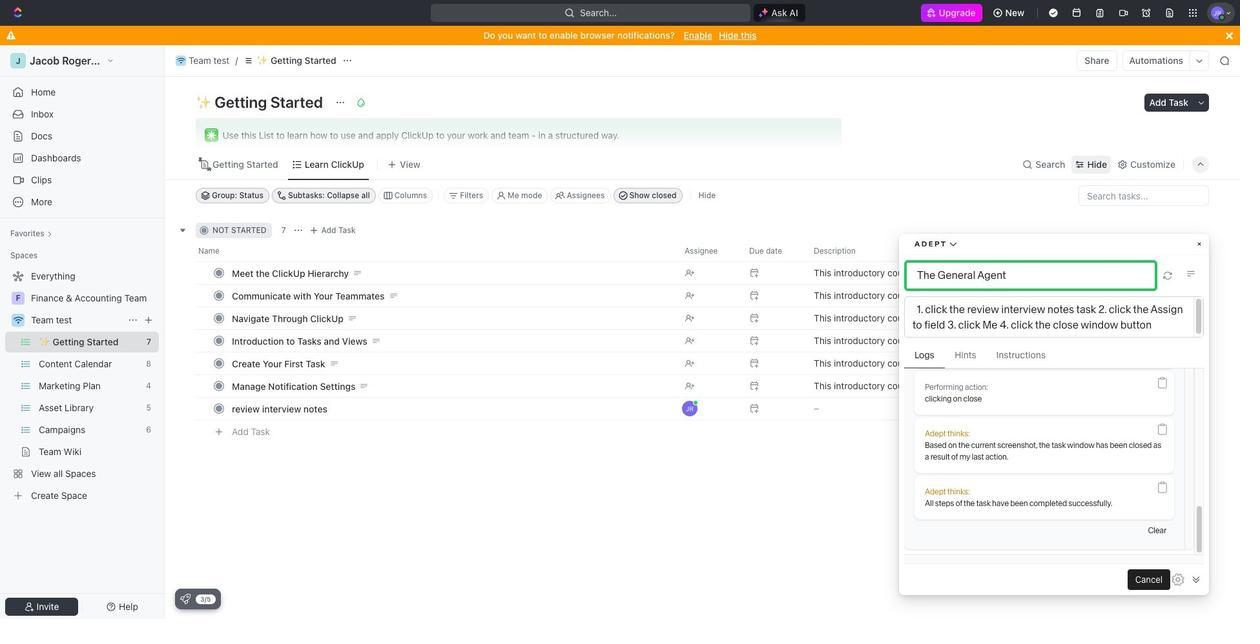 Task type: locate. For each thing, give the bounding box(es) containing it.
link custom field. https://university.clickup.com/communicate-with-your-teammates image
[[1072, 292, 1081, 301]]

tree
[[5, 266, 159, 506]]

wifi image
[[177, 57, 185, 64]]

sidebar navigation
[[0, 45, 167, 620]]

link custom field. https://university.clickup.com/create-your-first-task image
[[1072, 359, 1081, 369]]

finance & accounting team, , element
[[12, 292, 25, 305]]



Task type: vqa. For each thing, say whether or not it's contained in the screenshot.
THE SIDEBAR NAVIGATION
yes



Task type: describe. For each thing, give the bounding box(es) containing it.
Search tasks... text field
[[1079, 186, 1209, 205]]

jacob rogers's workspace, , element
[[10, 53, 26, 68]]

link custom field. https://university.clickup.com/introduction-to-tasks-and-views image
[[1072, 337, 1081, 347]]

onboarding checklist button image
[[180, 594, 191, 605]]

onboarding checklist button element
[[180, 594, 191, 605]]

tree inside 'sidebar' navigation
[[5, 266, 159, 506]]

wifi image
[[13, 317, 23, 324]]

link custom field. https://university.clickup.com/navigate-through-clickup image
[[1072, 314, 1081, 324]]



